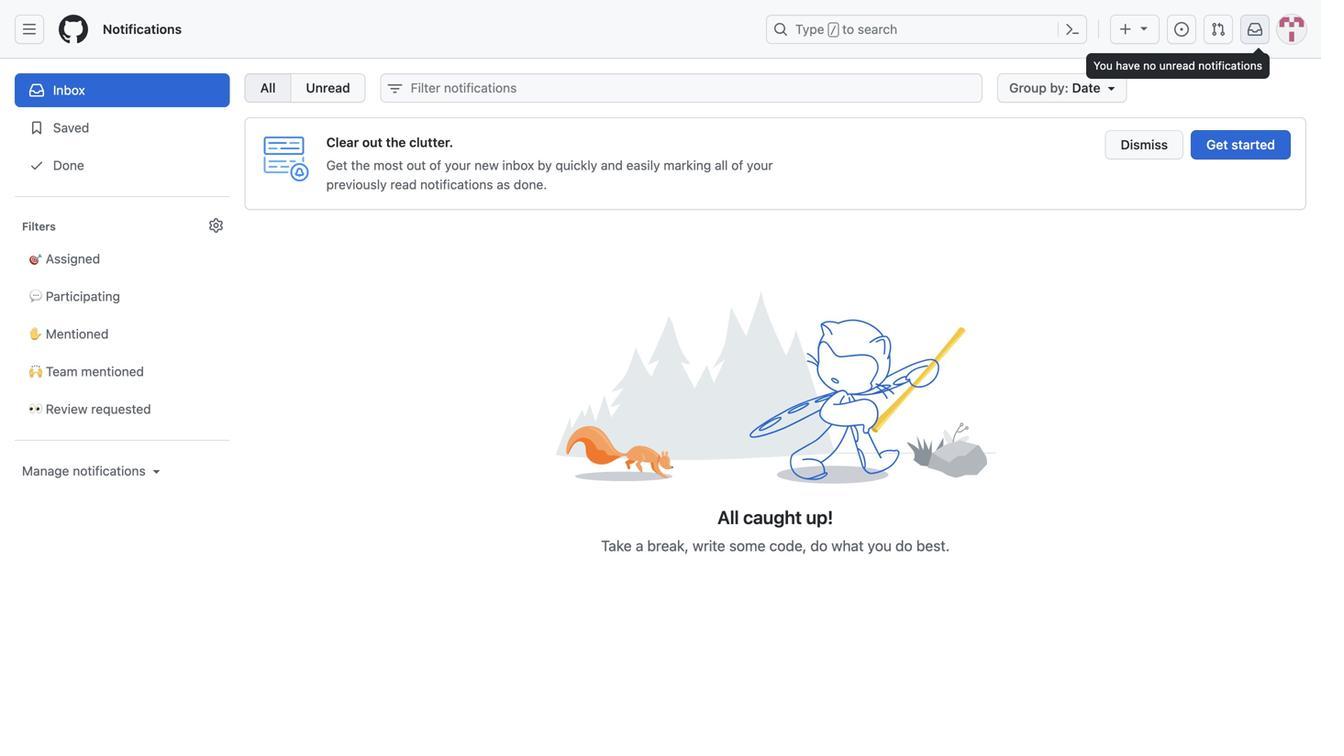 Task type: locate. For each thing, give the bounding box(es) containing it.
saved link
[[15, 111, 230, 145]]

dismiss
[[1121, 137, 1168, 152]]

✋ mentioned link
[[15, 317, 230, 351]]

1 horizontal spatial all
[[718, 507, 739, 528]]

filters
[[22, 220, 56, 233]]

your
[[445, 158, 471, 173], [747, 158, 773, 173]]

group by: date
[[1009, 80, 1100, 95]]

do
[[811, 538, 828, 555], [896, 538, 913, 555]]

triangle down image
[[1137, 21, 1151, 35], [1104, 81, 1119, 95], [149, 464, 164, 479]]

2 horizontal spatial triangle down image
[[1137, 21, 1151, 35]]

started
[[1232, 137, 1275, 152]]

clear out the clutter. get the most out of your new inbox by quickly and easily marking all of your previously read notifications as done.
[[326, 135, 773, 192]]

write
[[693, 538, 726, 555]]

1 vertical spatial all
[[718, 507, 739, 528]]

2 vertical spatial triangle down image
[[149, 464, 164, 479]]

the up most
[[386, 135, 406, 150]]

a
[[636, 538, 644, 555]]

do left what
[[811, 538, 828, 555]]

0 horizontal spatial do
[[811, 538, 828, 555]]

0 horizontal spatial get
[[326, 158, 347, 173]]

👀 review requested link
[[15, 393, 230, 427]]

2 of from the left
[[731, 158, 743, 173]]

command palette image
[[1065, 22, 1080, 37]]

all left the unread
[[260, 80, 276, 95]]

homepage image
[[59, 15, 88, 44]]

inbox image
[[29, 83, 44, 98]]

0 horizontal spatial notifications
[[73, 464, 146, 479]]

all
[[260, 80, 276, 95], [718, 507, 739, 528]]

0 horizontal spatial out
[[362, 135, 383, 150]]

get left started
[[1207, 137, 1228, 152]]

out
[[362, 135, 383, 150], [407, 158, 426, 173]]

0 vertical spatial out
[[362, 135, 383, 150]]

get inside button
[[1207, 137, 1228, 152]]

inbox
[[53, 83, 85, 98]]

None search field
[[380, 73, 983, 103]]

1 horizontal spatial notifications
[[420, 177, 493, 192]]

💬 participating link
[[15, 280, 230, 314]]

your right all
[[747, 158, 773, 173]]

plus image
[[1118, 22, 1133, 37]]

🙌
[[29, 364, 42, 379]]

get
[[1207, 137, 1228, 152], [326, 158, 347, 173]]

all inside button
[[260, 80, 276, 95]]

1 of from the left
[[429, 158, 441, 173]]

1 vertical spatial get
[[326, 158, 347, 173]]

1 horizontal spatial the
[[386, 135, 406, 150]]

of down clutter.
[[429, 158, 441, 173]]

1 horizontal spatial of
[[731, 158, 743, 173]]

🎯
[[29, 251, 42, 267]]

0 horizontal spatial triangle down image
[[149, 464, 164, 479]]

notifications
[[420, 177, 493, 192], [73, 464, 146, 479]]

Filter notifications text field
[[380, 73, 983, 103]]

0 vertical spatial all
[[260, 80, 276, 95]]

by:
[[1050, 80, 1069, 95]]

0 horizontal spatial of
[[429, 158, 441, 173]]

done.
[[514, 177, 547, 192]]

all caught up! take a break, write some code, do what you do best.
[[601, 507, 950, 555]]

triangle down image inside manage notifications popup button
[[149, 464, 164, 479]]

/
[[830, 24, 837, 37]]

🎯 assigned
[[29, 251, 100, 267]]

quickly
[[555, 158, 597, 173]]

out up most
[[362, 135, 383, 150]]

do right you
[[896, 538, 913, 555]]

requested
[[91, 402, 151, 417]]

triangle down image down the 👀 review requested link
[[149, 464, 164, 479]]

💬
[[29, 289, 42, 304]]

unread
[[306, 80, 350, 95]]

0 vertical spatial triangle down image
[[1137, 21, 1151, 35]]

1 horizontal spatial triangle down image
[[1104, 81, 1119, 95]]

marking
[[664, 158, 711, 173]]

all inside the all caught up! take a break, write some code, do what you do best.
[[718, 507, 739, 528]]

✋ mentioned
[[29, 327, 109, 342]]

notifications
[[103, 22, 182, 37]]

and
[[601, 158, 623, 173]]

of right all
[[731, 158, 743, 173]]

triangle down image right date
[[1104, 81, 1119, 95]]

✋
[[29, 327, 42, 342]]

🙌 team mentioned link
[[15, 355, 230, 389]]

1 horizontal spatial get
[[1207, 137, 1228, 152]]

clear
[[326, 135, 359, 150]]

1 vertical spatial out
[[407, 158, 426, 173]]

1 vertical spatial notifications
[[73, 464, 146, 479]]

👀
[[29, 402, 42, 417]]

0 horizontal spatial your
[[445, 158, 471, 173]]

inbox
[[502, 158, 534, 173]]

triangle down image right plus 'image' on the right
[[1137, 21, 1151, 35]]

you
[[868, 538, 892, 555]]

all up some
[[718, 507, 739, 528]]

1 vertical spatial the
[[351, 158, 370, 173]]

tooltip
[[1086, 53, 1270, 79]]

the up previously
[[351, 158, 370, 173]]

your left new
[[445, 158, 471, 173]]

notifications down new
[[420, 177, 493, 192]]

up!
[[806, 507, 833, 528]]

caught
[[743, 507, 802, 528]]

1 vertical spatial triangle down image
[[1104, 81, 1119, 95]]

saved
[[50, 120, 89, 135]]

1 horizontal spatial do
[[896, 538, 913, 555]]

the
[[386, 135, 406, 150], [351, 158, 370, 173]]

of
[[429, 158, 441, 173], [731, 158, 743, 173]]

get down clear
[[326, 158, 347, 173]]

read
[[390, 177, 417, 192]]

all for all
[[260, 80, 276, 95]]

notifications element
[[15, 59, 230, 633]]

customize filters image
[[209, 218, 224, 233]]

out up read at the left top of the page
[[407, 158, 426, 173]]

1 horizontal spatial your
[[747, 158, 773, 173]]

0 vertical spatial get
[[1207, 137, 1228, 152]]

assigned
[[46, 251, 100, 267]]

group
[[1009, 80, 1047, 95]]

0 vertical spatial notifications
[[420, 177, 493, 192]]

as
[[497, 177, 510, 192]]

0 horizontal spatial all
[[260, 80, 276, 95]]

notifications down requested on the left of page
[[73, 464, 146, 479]]

1 do from the left
[[811, 538, 828, 555]]

some
[[729, 538, 766, 555]]

bookmark image
[[29, 121, 44, 135]]



Task type: describe. For each thing, give the bounding box(es) containing it.
inbox zero image
[[555, 283, 996, 492]]

all for all caught up! take a break, write some code, do what you do best.
[[718, 507, 739, 528]]

clutter.
[[409, 135, 453, 150]]

team
[[46, 364, 78, 379]]

1 your from the left
[[445, 158, 471, 173]]

all button
[[245, 73, 290, 103]]

code,
[[770, 538, 807, 555]]

most
[[374, 158, 403, 173]]

notifications inside popup button
[[73, 464, 146, 479]]

done link
[[15, 149, 230, 183]]

0 vertical spatial the
[[386, 135, 406, 150]]

1 horizontal spatial out
[[407, 158, 426, 173]]

best.
[[917, 538, 950, 555]]

👀 review requested
[[29, 402, 151, 417]]

💬 participating
[[29, 289, 120, 304]]

get inside clear out the clutter. get the most out of your new inbox by quickly and easily marking all of your previously read notifications as done.
[[326, 158, 347, 173]]

type
[[795, 22, 824, 37]]

done
[[50, 158, 84, 173]]

by
[[538, 158, 552, 173]]

notifications image
[[1248, 22, 1262, 37]]

manage notifications
[[22, 464, 146, 479]]

new
[[474, 158, 499, 173]]

2 your from the left
[[747, 158, 773, 173]]

break,
[[647, 538, 689, 555]]

🎯 assigned link
[[15, 242, 230, 276]]

inbox link
[[15, 73, 230, 107]]

previously
[[326, 177, 387, 192]]

review
[[46, 402, 88, 417]]

filter image
[[388, 82, 402, 96]]

get started button
[[1191, 130, 1291, 160]]

to
[[842, 22, 854, 37]]

mentioned
[[46, 327, 109, 342]]

type / to search
[[795, 22, 897, 37]]

what
[[832, 538, 864, 555]]

0 horizontal spatial the
[[351, 158, 370, 173]]

mentioned
[[81, 364, 144, 379]]

take
[[601, 538, 632, 555]]

manage notifications button
[[22, 462, 164, 481]]

get started
[[1207, 137, 1275, 152]]

git pull request image
[[1211, 22, 1226, 37]]

issue opened image
[[1174, 22, 1189, 37]]

notifications link
[[95, 15, 189, 44]]

manage
[[22, 464, 69, 479]]

date
[[1072, 80, 1100, 95]]

search
[[858, 22, 897, 37]]

participating
[[46, 289, 120, 304]]

dismiss button
[[1105, 130, 1184, 160]]

code alert image
[[260, 133, 312, 184]]

all
[[715, 158, 728, 173]]

2 do from the left
[[896, 538, 913, 555]]

notifications inside clear out the clutter. get the most out of your new inbox by quickly and easily marking all of your previously read notifications as done.
[[420, 177, 493, 192]]

🙌 team mentioned
[[29, 364, 144, 379]]

easily
[[626, 158, 660, 173]]

unread button
[[290, 73, 366, 103]]

check image
[[29, 158, 44, 173]]



